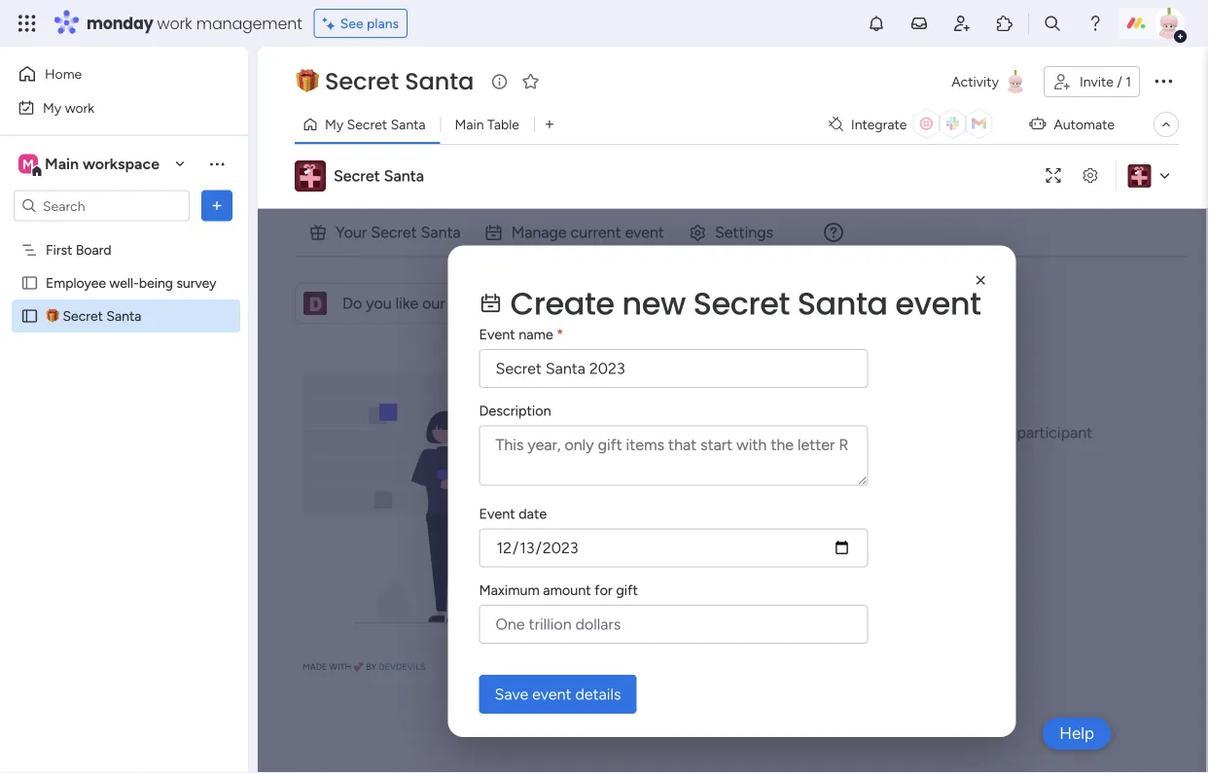 Task type: vqa. For each thing, say whether or not it's contained in the screenshot.
option
yes



Task type: locate. For each thing, give the bounding box(es) containing it.
list box containing first board
[[0, 230, 248, 595]]

add to favorites image
[[521, 72, 540, 91]]

main workspace
[[45, 155, 160, 173]]

work down home at the top of the page
[[65, 99, 94, 116]]

main right workspace icon
[[45, 155, 79, 173]]

1 horizontal spatial 🎁 secret santa
[[296, 65, 474, 98]]

help image
[[1086, 14, 1105, 33]]

options image right 1
[[1152, 69, 1175, 92]]

my for my work
[[43, 99, 62, 116]]

main inside 'workspace selection' element
[[45, 155, 79, 173]]

activity button
[[944, 66, 1036, 97]]

0 vertical spatial main
[[455, 116, 484, 133]]

work for monday
[[157, 12, 192, 34]]

2 public board image from the top
[[20, 307, 39, 325]]

0 horizontal spatial 🎁
[[46, 308, 59, 325]]

0 vertical spatial work
[[157, 12, 192, 34]]

santa
[[405, 65, 474, 98], [391, 116, 426, 133], [384, 167, 424, 185], [106, 308, 141, 325]]

home
[[45, 66, 82, 82]]

collapse board header image
[[1159, 117, 1174, 132]]

secret down my secret santa "button"
[[334, 167, 380, 185]]

workspace options image
[[207, 154, 227, 173]]

🎁 secret santa
[[296, 65, 474, 98], [46, 308, 141, 325]]

activity
[[952, 73, 999, 90]]

0 horizontal spatial my
[[43, 99, 62, 116]]

santa down my secret santa
[[384, 167, 424, 185]]

board
[[76, 242, 111, 258]]

options image
[[1152, 69, 1175, 92], [207, 196, 227, 216]]

1 vertical spatial public board image
[[20, 307, 39, 325]]

🎁 secret santa up my secret santa
[[296, 65, 474, 98]]

0 vertical spatial public board image
[[20, 274, 39, 292]]

my work
[[43, 99, 94, 116]]

1 vertical spatial work
[[65, 99, 94, 116]]

employee
[[46, 275, 106, 291]]

1 vertical spatial 🎁 secret santa
[[46, 308, 141, 325]]

help button
[[1043, 718, 1111, 750]]

invite
[[1080, 73, 1114, 90]]

work inside my work button
[[65, 99, 94, 116]]

select product image
[[18, 14, 37, 33]]

1 vertical spatial options image
[[207, 196, 227, 216]]

0 horizontal spatial main
[[45, 155, 79, 173]]

my inside "button"
[[325, 116, 344, 133]]

secret
[[325, 65, 399, 98], [347, 116, 387, 133], [334, 167, 380, 185], [63, 308, 103, 325]]

main for main table
[[455, 116, 484, 133]]

workspace image
[[18, 153, 38, 175]]

1 horizontal spatial work
[[157, 12, 192, 34]]

1 horizontal spatial 🎁
[[296, 65, 319, 98]]

invite / 1 button
[[1044, 66, 1140, 97]]

apps image
[[995, 14, 1015, 33]]

my down 🎁 secret santa "field"
[[325, 116, 344, 133]]

secret down "employee"
[[63, 308, 103, 325]]

list box
[[0, 230, 248, 595]]

1 public board image from the top
[[20, 274, 39, 292]]

main
[[455, 116, 484, 133], [45, 155, 79, 173]]

automate
[[1054, 116, 1115, 133]]

1 horizontal spatial my
[[325, 116, 344, 133]]

🎁 down "employee"
[[46, 308, 59, 325]]

secret inside list box
[[63, 308, 103, 325]]

1 horizontal spatial main
[[455, 116, 484, 133]]

my
[[43, 99, 62, 116], [325, 116, 344, 133]]

main left table
[[455, 116, 484, 133]]

settings image
[[1075, 169, 1106, 183]]

public board image for 🎁 secret santa
[[20, 307, 39, 325]]

secret up my secret santa "button"
[[325, 65, 399, 98]]

0 vertical spatial 🎁 secret santa
[[296, 65, 474, 98]]

1 vertical spatial 🎁
[[46, 308, 59, 325]]

0 horizontal spatial options image
[[207, 196, 227, 216]]

monday work management
[[87, 12, 302, 34]]

my work button
[[12, 92, 209, 123]]

0 horizontal spatial work
[[65, 99, 94, 116]]

invite / 1
[[1080, 73, 1132, 90]]

🎁 secret santa down "employee"
[[46, 308, 141, 325]]

ruby anderson image
[[1154, 8, 1185, 39]]

public board image
[[20, 274, 39, 292], [20, 307, 39, 325]]

options image down 'workspace options' icon on the top of page
[[207, 196, 227, 216]]

secret down 🎁 secret santa "field"
[[347, 116, 387, 133]]

workspace
[[83, 155, 160, 173]]

home button
[[12, 58, 209, 90]]

1 vertical spatial main
[[45, 155, 79, 173]]

0 vertical spatial 🎁
[[296, 65, 319, 98]]

main inside button
[[455, 116, 484, 133]]

my down home at the top of the page
[[43, 99, 62, 116]]

my inside button
[[43, 99, 62, 116]]

option
[[0, 233, 248, 236]]

1
[[1126, 73, 1132, 90]]

work
[[157, 12, 192, 34], [65, 99, 94, 116]]

main for main workspace
[[45, 155, 79, 173]]

work right monday
[[157, 12, 192, 34]]

🎁
[[296, 65, 319, 98], [46, 308, 59, 325]]

employee well-being survey
[[46, 275, 216, 291]]

santa down 🎁 secret santa "field"
[[391, 116, 426, 133]]

0 vertical spatial options image
[[1152, 69, 1175, 92]]

survey
[[177, 275, 216, 291]]

🎁 up my secret santa "button"
[[296, 65, 319, 98]]

0 horizontal spatial 🎁 secret santa
[[46, 308, 141, 325]]



Task type: describe. For each thing, give the bounding box(es) containing it.
my for my secret santa
[[325, 116, 344, 133]]

invite members image
[[953, 14, 972, 33]]

well-
[[109, 275, 139, 291]]

table
[[487, 116, 520, 133]]

/
[[1117, 73, 1123, 90]]

1 horizontal spatial options image
[[1152, 69, 1175, 92]]

see
[[340, 15, 364, 32]]

santa left show board description image
[[405, 65, 474, 98]]

management
[[196, 12, 302, 34]]

integrate
[[851, 116, 907, 133]]

dapulse integrations image
[[829, 117, 844, 132]]

my secret santa button
[[295, 109, 440, 140]]

monday
[[87, 12, 153, 34]]

workspace selection element
[[18, 152, 163, 178]]

show board description image
[[488, 72, 511, 91]]

plans
[[367, 15, 399, 32]]

public board image for employee well-being survey
[[20, 274, 39, 292]]

m
[[22, 156, 34, 172]]

first
[[46, 242, 72, 258]]

🎁 secret santa inside list box
[[46, 308, 141, 325]]

Search in workspace field
[[41, 195, 162, 217]]

work for my
[[65, 99, 94, 116]]

being
[[139, 275, 173, 291]]

🎁 inside list box
[[46, 308, 59, 325]]

add view image
[[546, 117, 554, 132]]

inbox image
[[910, 14, 929, 33]]

notifications image
[[867, 14, 886, 33]]

secret santa
[[334, 167, 424, 185]]

autopilot image
[[1030, 111, 1046, 136]]

main table
[[455, 116, 520, 133]]

see plans
[[340, 15, 399, 32]]

🎁 Secret Santa field
[[291, 65, 479, 98]]

help
[[1060, 724, 1095, 744]]

open full screen image
[[1038, 169, 1069, 183]]

main table button
[[440, 109, 534, 140]]

santa inside "button"
[[391, 116, 426, 133]]

see plans button
[[314, 9, 408, 38]]

first board
[[46, 242, 111, 258]]

secret inside "button"
[[347, 116, 387, 133]]

my secret santa
[[325, 116, 426, 133]]

search everything image
[[1043, 14, 1063, 33]]

santa down well-
[[106, 308, 141, 325]]



